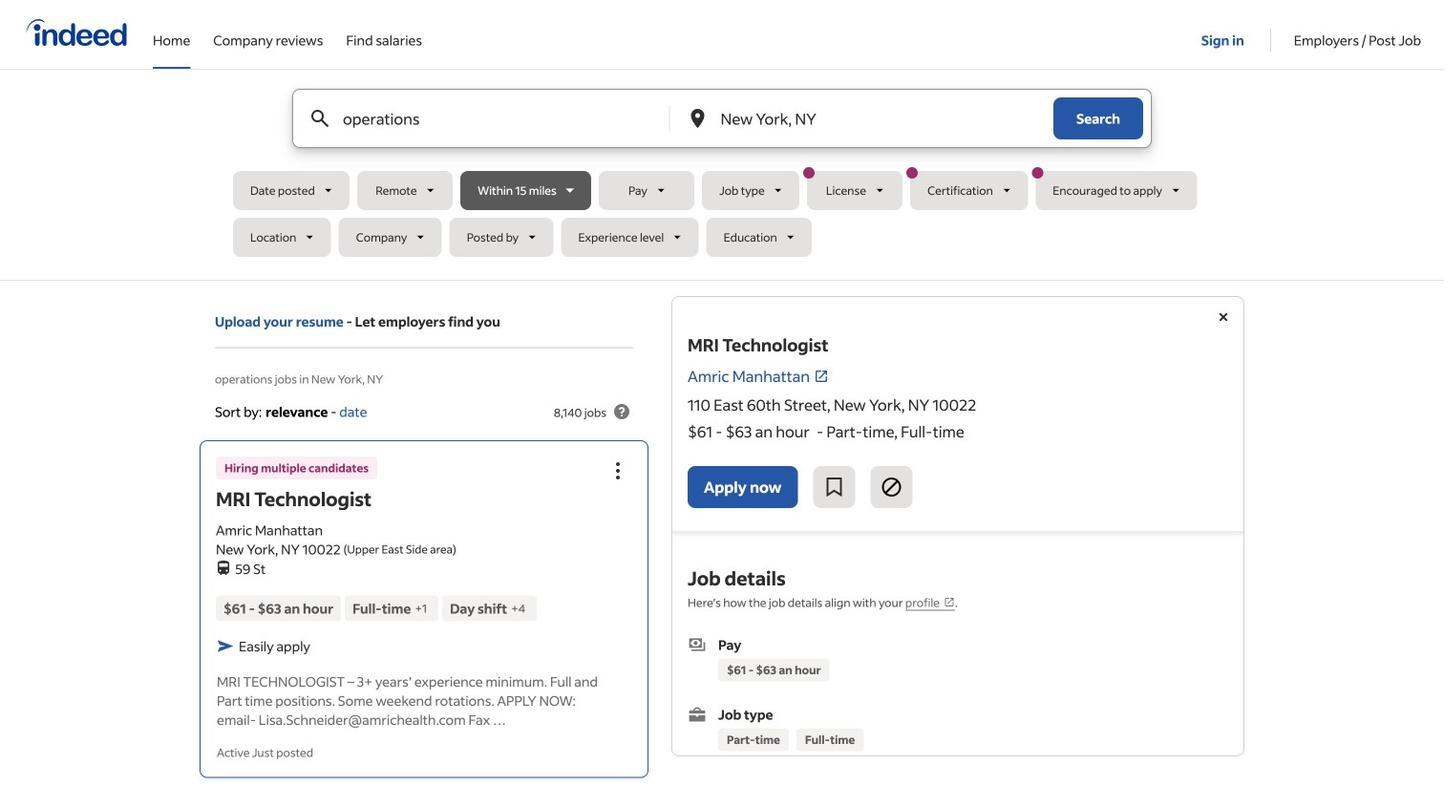 Task type: vqa. For each thing, say whether or not it's contained in the screenshot.
Edit Location text box
yes



Task type: describe. For each thing, give the bounding box(es) containing it.
amric manhattan (opens in a new tab) image
[[814, 369, 829, 384]]

Edit location text field
[[717, 90, 1015, 147]]

job preferences (opens in a new window) image
[[944, 596, 955, 608]]

transit information image
[[216, 557, 231, 575]]

search: Job title, keywords, or company text field
[[339, 90, 637, 147]]

job actions for mri technologist is collapsed image
[[606, 459, 629, 482]]

close job details image
[[1212, 306, 1235, 329]]



Task type: locate. For each thing, give the bounding box(es) containing it.
None search field
[[233, 89, 1211, 265]]

save this job image
[[823, 476, 846, 499]]

help icon image
[[610, 400, 633, 423]]

not interested image
[[880, 476, 903, 499]]



